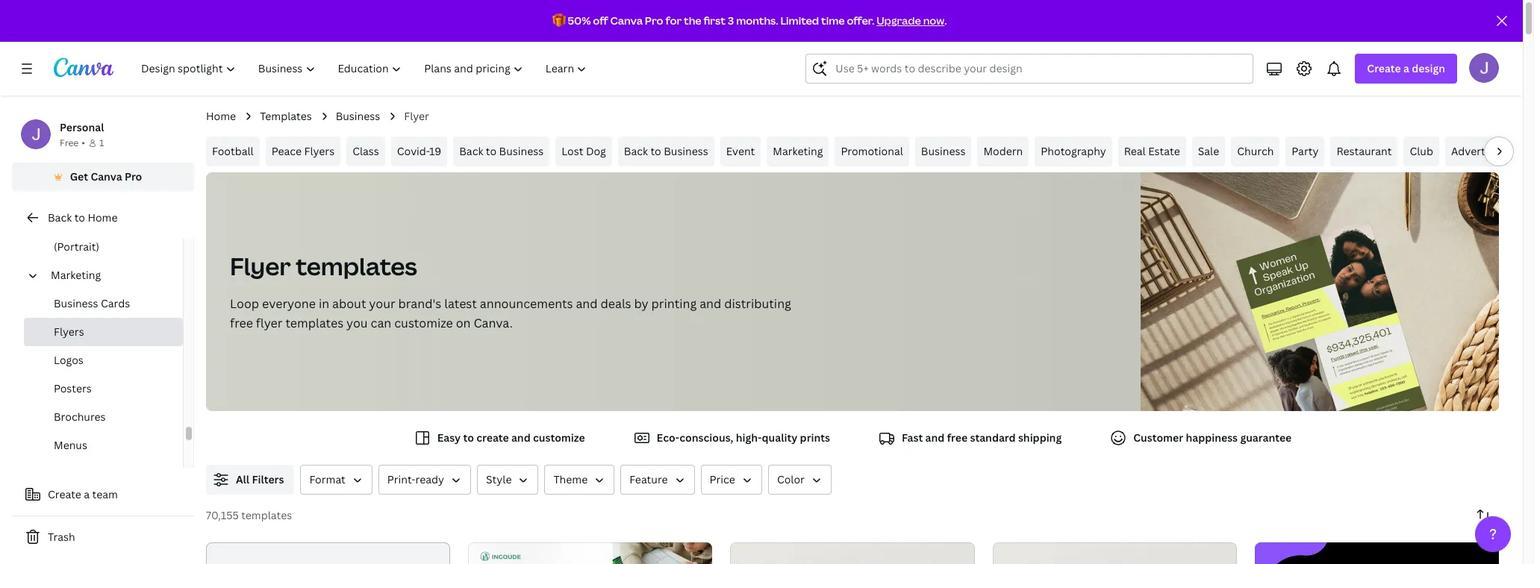 Task type: describe. For each thing, give the bounding box(es) containing it.
about
[[332, 296, 366, 312]]

business inside business link
[[921, 144, 966, 158]]

color
[[777, 473, 805, 487]]

flyer
[[256, 315, 283, 331]]

1 horizontal spatial customize
[[533, 431, 585, 445]]

peace
[[272, 144, 302, 158]]

1 vertical spatial business link
[[915, 137, 972, 166]]

a for team
[[84, 488, 90, 502]]

guarantee
[[1240, 431, 1292, 445]]

off
[[593, 13, 608, 28]]

Search search field
[[836, 55, 1244, 83]]

real
[[1124, 144, 1146, 158]]

eco-
[[657, 431, 680, 445]]

modern link
[[978, 137, 1029, 166]]

filters
[[252, 473, 284, 487]]

print-ready
[[387, 473, 444, 487]]

game night flyer image
[[1255, 543, 1499, 564]]

cards
[[101, 296, 130, 311]]

price button
[[701, 465, 762, 495]]

pink and purple colorful gradient modern spring sale flyer image
[[730, 543, 975, 564]]

in
[[319, 296, 329, 312]]

feed
[[54, 223, 78, 237]]

canva.
[[474, 315, 513, 331]]

pro inside button
[[125, 169, 142, 184]]

football link
[[206, 137, 260, 166]]

2 back to business link from the left
[[618, 137, 714, 166]]

feed ad videos (portrait)
[[54, 223, 131, 254]]

class link
[[347, 137, 385, 166]]

2 back to business from the left
[[624, 144, 708, 158]]

for
[[666, 13, 682, 28]]

distributing
[[724, 296, 791, 312]]

now
[[923, 13, 945, 28]]

advertising link
[[1445, 137, 1515, 166]]

event link
[[720, 137, 761, 166]]

easy to create and customize
[[437, 431, 585, 445]]

70,155 templates
[[206, 508, 292, 523]]

team
[[92, 488, 118, 502]]

conscious,
[[680, 431, 733, 445]]

0 vertical spatial flyers
[[304, 144, 335, 158]]

promotional
[[841, 144, 903, 158]]

design
[[1412, 61, 1445, 75]]

party link
[[1286, 137, 1325, 166]]

back inside back to home link
[[48, 211, 72, 225]]

months.
[[736, 13, 778, 28]]

top level navigation element
[[131, 54, 600, 84]]

a for design
[[1404, 61, 1410, 75]]

all filters
[[236, 473, 284, 487]]

Sort by button
[[1469, 501, 1499, 531]]

create a design button
[[1355, 54, 1457, 84]]

brand's
[[398, 296, 441, 312]]

🎁 50% off canva pro for the first 3 months. limited time offer. upgrade now .
[[552, 13, 947, 28]]

flyer templates
[[230, 250, 417, 282]]

lost dog link
[[556, 137, 612, 166]]

church link
[[1231, 137, 1280, 166]]

business cards link
[[24, 290, 183, 318]]

0 vertical spatial home
[[206, 109, 236, 123]]

all
[[236, 473, 249, 487]]

trash link
[[12, 523, 194, 552]]

ad
[[81, 223, 94, 237]]

home link
[[206, 108, 236, 125]]

eco-conscious, high-quality prints
[[657, 431, 830, 445]]

covid-19
[[397, 144, 441, 158]]

menus link
[[24, 432, 183, 460]]

posters
[[54, 382, 92, 396]]

print-
[[387, 473, 416, 487]]

back to home
[[48, 211, 118, 225]]

create a design
[[1367, 61, 1445, 75]]

customer happiness guarantee
[[1133, 431, 1292, 445]]

create for create a team
[[48, 488, 81, 502]]

prints
[[800, 431, 830, 445]]

1 horizontal spatial back
[[459, 144, 483, 158]]

advertising
[[1451, 144, 1509, 158]]

1 horizontal spatial marketing link
[[767, 137, 829, 166]]

create
[[477, 431, 509, 445]]

promotional link
[[835, 137, 909, 166]]

offer.
[[847, 13, 875, 28]]

and right printing
[[700, 296, 721, 312]]

1 vertical spatial marketing link
[[45, 261, 174, 290]]

1 back to business link from the left
[[453, 137, 550, 166]]

0 horizontal spatial flyers
[[54, 325, 84, 339]]

get
[[70, 169, 88, 184]]

1
[[99, 137, 104, 149]]

50%
[[568, 13, 591, 28]]

1 vertical spatial marketing
[[51, 268, 101, 282]]

and right fast
[[925, 431, 945, 445]]

peace flyers link
[[266, 137, 341, 166]]

70,155
[[206, 508, 239, 523]]

quality
[[762, 431, 798, 445]]

limited
[[781, 13, 819, 28]]

flyer for flyer
[[404, 109, 429, 123]]

3
[[728, 13, 734, 28]]

upgrade
[[877, 13, 921, 28]]

templates link
[[260, 108, 312, 125]]

style
[[486, 473, 512, 487]]

church
[[1237, 144, 1274, 158]]

0 vertical spatial canva
[[610, 13, 643, 28]]



Task type: vqa. For each thing, say whether or not it's contained in the screenshot.
Business Cards
yes



Task type: locate. For each thing, give the bounding box(es) containing it.
1 vertical spatial pro
[[125, 169, 142, 184]]

posters link
[[24, 375, 183, 403]]

1 horizontal spatial flyers
[[304, 144, 335, 158]]

create a team
[[48, 488, 118, 502]]

0 vertical spatial marketing link
[[767, 137, 829, 166]]

flyer up loop on the left
[[230, 250, 291, 282]]

logos link
[[24, 346, 183, 375]]

flyer
[[404, 109, 429, 123], [230, 250, 291, 282]]

0 vertical spatial create
[[1367, 61, 1401, 75]]

a inside dropdown button
[[1404, 61, 1410, 75]]

business
[[336, 109, 380, 123], [499, 144, 544, 158], [664, 144, 708, 158], [921, 144, 966, 158], [54, 296, 98, 311]]

1 horizontal spatial canva
[[610, 13, 643, 28]]

0 horizontal spatial back to business link
[[453, 137, 550, 166]]

flyer up covid-19
[[404, 109, 429, 123]]

event
[[726, 144, 755, 158]]

back
[[459, 144, 483, 158], [624, 144, 648, 158], [48, 211, 72, 225]]

business up class
[[336, 109, 380, 123]]

0 horizontal spatial canva
[[91, 169, 122, 184]]

1 horizontal spatial home
[[206, 109, 236, 123]]

back to business link right dog
[[618, 137, 714, 166]]

0 horizontal spatial marketing link
[[45, 261, 174, 290]]

create for create a design
[[1367, 61, 1401, 75]]

templates for 70,155 templates
[[241, 508, 292, 523]]

0 horizontal spatial home
[[88, 211, 118, 225]]

business inside the business cards link
[[54, 296, 98, 311]]

home
[[206, 109, 236, 123], [88, 211, 118, 225]]

high-
[[736, 431, 762, 445]]

logos
[[54, 353, 83, 367]]

0 vertical spatial a
[[1404, 61, 1410, 75]]

0 vertical spatial flyer
[[404, 109, 429, 123]]

pro left for
[[645, 13, 663, 28]]

ready
[[416, 473, 444, 487]]

football
[[212, 144, 254, 158]]

free left standard
[[947, 431, 968, 445]]

back to home link
[[12, 203, 194, 233]]

marketing link up cards
[[45, 261, 174, 290]]

back to business right dog
[[624, 144, 708, 158]]

0 horizontal spatial customize
[[394, 315, 453, 331]]

covid-19 link
[[391, 137, 447, 166]]

shipping
[[1018, 431, 1062, 445]]

flyers right the peace
[[304, 144, 335, 158]]

1 horizontal spatial create
[[1367, 61, 1401, 75]]

0 vertical spatial customize
[[394, 315, 453, 331]]

club
[[1410, 144, 1433, 158]]

feature button
[[621, 465, 695, 495]]

1 horizontal spatial business link
[[915, 137, 972, 166]]

create left design
[[1367, 61, 1401, 75]]

printing
[[651, 296, 697, 312]]

restaurant link
[[1331, 137, 1398, 166]]

0 horizontal spatial back
[[48, 211, 72, 225]]

a left the team
[[84, 488, 90, 502]]

0 horizontal spatial a
[[84, 488, 90, 502]]

the
[[684, 13, 702, 28]]

1 vertical spatial templates
[[285, 315, 344, 331]]

time
[[821, 13, 845, 28]]

business cards
[[54, 296, 130, 311]]

club link
[[1404, 137, 1439, 166]]

1 vertical spatial canva
[[91, 169, 122, 184]]

create inside dropdown button
[[1367, 61, 1401, 75]]

templates
[[260, 109, 312, 123]]

marketing right event
[[773, 144, 823, 158]]

templates for flyer templates
[[296, 250, 417, 282]]

green minimalist company case study flyer portrait image
[[468, 543, 713, 564]]

customize down brand's
[[394, 315, 453, 331]]

back right '19'
[[459, 144, 483, 158]]

templates down in
[[285, 315, 344, 331]]

marketing link
[[767, 137, 829, 166], [45, 261, 174, 290]]

photography
[[1041, 144, 1106, 158]]

happiness
[[1186, 431, 1238, 445]]

19
[[429, 144, 441, 158]]

free
[[60, 137, 79, 149]]

0 vertical spatial pro
[[645, 13, 663, 28]]

0 vertical spatial business link
[[336, 108, 380, 125]]

1 vertical spatial flyers
[[54, 325, 84, 339]]

1 vertical spatial flyer
[[230, 250, 291, 282]]

1 horizontal spatial free
[[947, 431, 968, 445]]

fast and free standard shipping
[[902, 431, 1062, 445]]

lost
[[562, 144, 583, 158]]

a left design
[[1404, 61, 1410, 75]]

1 vertical spatial customize
[[533, 431, 585, 445]]

color button
[[768, 465, 832, 495]]

get canva pro
[[70, 169, 142, 184]]

format
[[309, 473, 346, 487]]

create
[[1367, 61, 1401, 75], [48, 488, 81, 502]]

announcements
[[480, 296, 573, 312]]

get canva pro button
[[12, 163, 194, 191]]

customize inside loop everyone in about your brand's latest announcements and deals by printing and distributing free flyer templates you can customize on canva.
[[394, 315, 453, 331]]

latest
[[444, 296, 477, 312]]

free down loop on the left
[[230, 315, 253, 331]]

back left ad
[[48, 211, 72, 225]]

0 vertical spatial free
[[230, 315, 253, 331]]

sale link
[[1192, 137, 1225, 166]]

1 horizontal spatial marketing
[[773, 144, 823, 158]]

1 horizontal spatial back to business link
[[618, 137, 714, 166]]

canva right the get
[[91, 169, 122, 184]]

canva right off
[[610, 13, 643, 28]]

format button
[[300, 465, 372, 495]]

business left modern
[[921, 144, 966, 158]]

flyers up "logos" on the left bottom
[[54, 325, 84, 339]]

jacob simon image
[[1469, 53, 1499, 83]]

(portrait)
[[54, 240, 99, 254]]

None search field
[[806, 54, 1254, 84]]

by
[[634, 296, 649, 312]]

🎁
[[552, 13, 566, 28]]

back to business link right '19'
[[453, 137, 550, 166]]

customize up theme
[[533, 431, 585, 445]]

business link up class
[[336, 108, 380, 125]]

1 vertical spatial a
[[84, 488, 90, 502]]

1 vertical spatial home
[[88, 211, 118, 225]]

1 horizontal spatial back to business
[[624, 144, 708, 158]]

first
[[704, 13, 726, 28]]

pro up back to home link
[[125, 169, 142, 184]]

back to business
[[459, 144, 544, 158], [624, 144, 708, 158]]

canva inside button
[[91, 169, 122, 184]]

marketing link right event 'link'
[[767, 137, 829, 166]]

0 horizontal spatial create
[[48, 488, 81, 502]]

and
[[576, 296, 598, 312], [700, 296, 721, 312], [511, 431, 531, 445], [925, 431, 945, 445]]

create inside button
[[48, 488, 81, 502]]

templates down filters
[[241, 508, 292, 523]]

restaurant
[[1337, 144, 1392, 158]]

0 horizontal spatial business link
[[336, 108, 380, 125]]

a inside button
[[84, 488, 90, 502]]

sale
[[1198, 144, 1219, 158]]

personal
[[60, 120, 104, 134]]

2 horizontal spatial back
[[624, 144, 648, 158]]

turquoise and orange retro illustration now hiring flyer image
[[993, 543, 1237, 564]]

0 horizontal spatial back to business
[[459, 144, 544, 158]]

covid-
[[397, 144, 429, 158]]

peace flyers
[[272, 144, 335, 158]]

print-ready button
[[378, 465, 471, 495]]

menus
[[54, 438, 87, 452]]

business link left the modern link
[[915, 137, 972, 166]]

create left the team
[[48, 488, 81, 502]]

loop
[[230, 296, 259, 312]]

back right dog
[[624, 144, 648, 158]]

class
[[353, 144, 379, 158]]

theme button
[[545, 465, 615, 495]]

1 horizontal spatial pro
[[645, 13, 663, 28]]

estate
[[1148, 144, 1180, 158]]

easy
[[437, 431, 461, 445]]

0 horizontal spatial flyer
[[230, 250, 291, 282]]

photography link
[[1035, 137, 1112, 166]]

all filters button
[[206, 465, 294, 495]]

flyer for flyer templates
[[230, 250, 291, 282]]

0 vertical spatial marketing
[[773, 144, 823, 158]]

customer
[[1133, 431, 1183, 445]]

0 horizontal spatial pro
[[125, 169, 142, 184]]

and left deals
[[576, 296, 598, 312]]

1 vertical spatial create
[[48, 488, 81, 502]]

0 horizontal spatial marketing
[[51, 268, 101, 282]]

templates inside loop everyone in about your brand's latest announcements and deals by printing and distributing free flyer templates you can customize on canva.
[[285, 315, 344, 331]]

business left cards
[[54, 296, 98, 311]]

2 vertical spatial templates
[[241, 508, 292, 523]]

back to business right '19'
[[459, 144, 544, 158]]

1 back to business from the left
[[459, 144, 544, 158]]

0 vertical spatial templates
[[296, 250, 417, 282]]

and right the create
[[511, 431, 531, 445]]

marketing
[[773, 144, 823, 158], [51, 268, 101, 282]]

1 vertical spatial free
[[947, 431, 968, 445]]

everyone
[[262, 296, 316, 312]]

1 horizontal spatial flyer
[[404, 109, 429, 123]]

marketing down (portrait)
[[51, 268, 101, 282]]

upgrade now button
[[877, 13, 945, 28]]

1 horizontal spatial a
[[1404, 61, 1410, 75]]

0 horizontal spatial free
[[230, 315, 253, 331]]

templates up about
[[296, 250, 417, 282]]

free inside loop everyone in about your brand's latest announcements and deals by printing and distributing free flyer templates you can customize on canva.
[[230, 315, 253, 331]]

free
[[230, 315, 253, 331], [947, 431, 968, 445]]

feed ad videos (portrait) link
[[24, 217, 183, 261]]

business left event
[[664, 144, 708, 158]]

real estate
[[1124, 144, 1180, 158]]

brochures
[[54, 410, 106, 424]]

videos
[[97, 223, 131, 237]]

•
[[82, 137, 85, 149]]

you
[[346, 315, 368, 331]]

business left lost
[[499, 144, 544, 158]]



